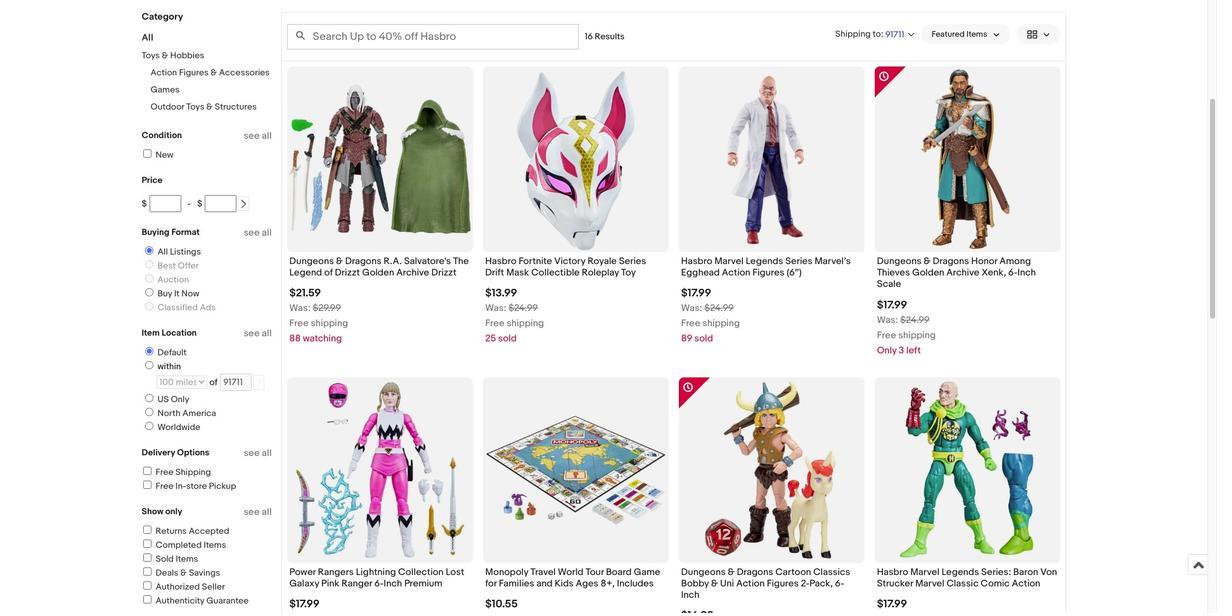 Task type: describe. For each thing, give the bounding box(es) containing it.
left
[[906, 345, 921, 357]]

hasbro marvel legends series: baron von strucker marvel classic comic action
[[877, 566, 1057, 590]]

options
[[177, 448, 209, 458]]

see all for condition
[[244, 130, 272, 142]]

legends for figures
[[746, 255, 783, 268]]

classified ads
[[158, 302, 216, 313]]

see all button for delivery options
[[244, 448, 272, 460]]

items for completed items
[[204, 540, 226, 551]]

royale
[[588, 255, 617, 268]]

includes
[[617, 578, 654, 590]]

Best Offer radio
[[145, 261, 153, 269]]

0 horizontal spatial toys
[[142, 50, 160, 61]]

dungeons & dragons cartoon classics bobby & uni action figures 2-pack, 6-inch image
[[679, 378, 864, 563]]

Minimum Value text field
[[149, 195, 181, 212]]

monopoly travel world tour board game for families and kids ages 8+, includes
[[485, 566, 660, 590]]

sold for $13.99
[[498, 333, 517, 345]]

for
[[485, 578, 497, 590]]

ads
[[200, 302, 216, 313]]

all for condition
[[262, 130, 272, 142]]

$17.99 inside "$17.99 was: $24.99 free shipping 89 sold"
[[681, 287, 711, 300]]

returns
[[156, 526, 187, 537]]

go image
[[254, 379, 263, 387]]

hasbro for $13.99
[[485, 255, 517, 268]]

6- inside dungeons & dragons honor among thieves golden archive xenk, 6-inch scale
[[1008, 267, 1018, 279]]

was: for $21.59 was: $29.99 free shipping 88 watching
[[289, 303, 310, 315]]

us only
[[158, 394, 189, 405]]

91711 text field
[[220, 374, 252, 391]]

strucker
[[877, 578, 913, 590]]

completed items
[[156, 540, 226, 551]]

drift
[[485, 267, 504, 279]]

accessories
[[219, 67, 270, 78]]

all for delivery options
[[262, 448, 272, 460]]

authorized seller
[[156, 582, 225, 593]]

all for buying format
[[262, 227, 272, 239]]

baron
[[1013, 566, 1038, 579]]

view: gallery view image
[[1027, 28, 1050, 41]]

toys & hobbies link
[[142, 50, 204, 61]]

families
[[499, 578, 534, 590]]

action figures & accessories link
[[151, 67, 270, 78]]

inch inside power rangers lightning collection lost galaxy pink ranger 6-inch premium
[[384, 578, 402, 590]]

$17.99 inside $17.99 was: $24.99 free shipping only 3 left
[[877, 299, 907, 312]]

88
[[289, 333, 301, 345]]

games link
[[151, 84, 180, 95]]

marvel for strucker
[[910, 566, 940, 579]]

authenticity
[[156, 596, 204, 607]]

deals & savings link
[[141, 568, 220, 579]]

see all button for condition
[[244, 130, 272, 142]]

item
[[142, 328, 160, 339]]

:
[[881, 28, 883, 39]]

$24.99 for $13.99 was: $24.99 free shipping 25 sold
[[509, 303, 538, 315]]

classics
[[813, 566, 850, 579]]

authenticity guarantee link
[[141, 596, 249, 607]]

free for $17.99 was: $24.99 free shipping only 3 left
[[877, 329, 896, 341]]

all for all listings
[[158, 247, 168, 257]]

lost
[[446, 566, 464, 579]]

outdoor toys & structures link
[[151, 101, 257, 112]]

pickup
[[209, 481, 236, 492]]

power rangers lightning collection lost galaxy pink ranger 6-inch premium
[[289, 566, 464, 590]]

games
[[151, 84, 180, 95]]

action inside dungeons & dragons cartoon classics bobby & uni action figures 2-pack, 6- inch
[[736, 578, 765, 590]]

default
[[158, 347, 187, 358]]

classified ads link
[[140, 302, 218, 313]]

figures inside all toys & hobbies action figures & accessories games outdoor toys & structures
[[179, 67, 209, 78]]

Enter your search keyword text field
[[287, 24, 578, 49]]

dungeons & dragons r.a. salvatore's the legend of drizzt golden archive drizzt image
[[287, 67, 473, 252]]

premium
[[404, 578, 443, 590]]

archive inside dungeons & dragons r.a. salvatore's the legend of drizzt golden archive drizzt
[[396, 267, 429, 279]]

listings
[[170, 247, 201, 257]]

0 horizontal spatial shipping
[[176, 467, 211, 478]]

Buy It Now radio
[[145, 288, 153, 297]]

free shipping link
[[141, 467, 211, 478]]

1 vertical spatial toys
[[186, 101, 204, 112]]

8+,
[[601, 578, 615, 590]]

dungeons & dragons cartoon classics bobby & uni action figures 2-pack, 6- inch
[[681, 566, 850, 602]]

to
[[873, 28, 881, 39]]

r.a.
[[384, 255, 402, 268]]

lightning
[[356, 566, 396, 579]]

shipping inside shipping to : 91711
[[835, 28, 871, 39]]

dungeons inside dungeons & dragons cartoon classics bobby & uni action figures 2-pack, 6- inch
[[681, 566, 726, 579]]

action inside all toys & hobbies action figures & accessories games outdoor toys & structures
[[151, 67, 177, 78]]

New checkbox
[[143, 150, 151, 158]]

marvel for action
[[715, 255, 744, 268]]

free for $17.99 was: $24.99 free shipping 89 sold
[[681, 318, 700, 330]]

see all for show only
[[244, 507, 272, 519]]

offer
[[178, 261, 199, 271]]

free right free shipping checkbox
[[156, 467, 174, 478]]

All Listings radio
[[145, 247, 153, 255]]

it
[[174, 288, 180, 299]]

authorized
[[156, 582, 200, 593]]

$24.99 for $17.99 was: $24.99 free shipping only 3 left
[[900, 314, 930, 326]]

all listings link
[[140, 247, 203, 257]]

all listings
[[158, 247, 201, 257]]

new
[[156, 150, 173, 160]]

Authenticity Guarantee checkbox
[[143, 596, 151, 604]]

now
[[181, 288, 199, 299]]

dungeons & dragons honor among thieves golden archive xenk, 6-inch scale image
[[875, 67, 1060, 252]]

auction
[[158, 275, 189, 285]]

results
[[595, 31, 625, 42]]

& left hobbies
[[162, 50, 168, 61]]

fortnite
[[519, 255, 552, 268]]

toy
[[621, 267, 636, 279]]

hasbro marvel legends series: baron von strucker marvel classic comic action image
[[875, 378, 1060, 563]]

price
[[142, 175, 163, 186]]

hasbro marvel legends series: baron von strucker marvel classic comic action link
[[877, 566, 1058, 593]]

Default radio
[[145, 347, 153, 356]]

honor
[[971, 255, 998, 268]]

worldwide link
[[140, 422, 203, 433]]

Authorized Seller checkbox
[[143, 582, 151, 590]]

uni
[[720, 578, 734, 590]]

deals & savings
[[156, 568, 220, 579]]

galaxy
[[289, 578, 319, 590]]

sold
[[156, 554, 174, 565]]

Classified Ads radio
[[145, 302, 153, 311]]

watching
[[303, 333, 342, 345]]

& inside dungeons & dragons r.a. salvatore's the legend of drizzt golden archive drizzt
[[336, 255, 343, 268]]

location
[[162, 328, 197, 339]]

2 drizzt from the left
[[431, 267, 457, 279]]

condition
[[142, 130, 182, 141]]

Sold Items checkbox
[[143, 554, 151, 562]]

was: for $17.99 was: $24.99 free shipping only 3 left
[[877, 314, 898, 326]]

world
[[558, 566, 584, 579]]

see for show only
[[244, 507, 260, 519]]

$17.99 down galaxy
[[289, 598, 320, 611]]

submit price range image
[[239, 200, 248, 209]]

see for buying format
[[244, 227, 260, 239]]

all toys & hobbies action figures & accessories games outdoor toys & structures
[[142, 32, 270, 112]]

seller
[[202, 582, 225, 593]]

monopoly
[[485, 566, 528, 579]]

$17.99 was: $24.99 free shipping only 3 left
[[877, 299, 936, 357]]

$17.99 down strucker
[[877, 598, 907, 611]]

dungeons & dragons cartoon classics bobby & uni action figures 2-pack, 6- inch link
[[681, 566, 862, 605]]

was: for $13.99 was: $24.99 free shipping 25 sold
[[485, 303, 506, 315]]

free in-store pickup
[[156, 481, 236, 492]]

89
[[681, 333, 692, 345]]

free left in-
[[156, 481, 174, 492]]

sold for $17.99
[[695, 333, 713, 345]]

dragons inside dungeons & dragons cartoon classics bobby & uni action figures 2-pack, 6- inch
[[737, 566, 773, 579]]

& left "uni"
[[711, 578, 718, 590]]

show
[[142, 507, 163, 517]]

us
[[158, 394, 169, 405]]

see all for item location
[[244, 328, 272, 340]]

game
[[634, 566, 660, 579]]

6- inside dungeons & dragons cartoon classics bobby & uni action figures 2-pack, 6- inch
[[835, 578, 844, 590]]

cartoon
[[775, 566, 811, 579]]



Task type: locate. For each thing, give the bounding box(es) containing it.
0 horizontal spatial drizzt
[[335, 267, 360, 279]]

hasbro up $13.99
[[485, 255, 517, 268]]

legends
[[746, 255, 783, 268], [942, 566, 979, 579]]

Deals & Savings checkbox
[[143, 568, 151, 576]]

within radio
[[145, 361, 153, 370]]

golden right thieves
[[912, 267, 944, 279]]

& right thieves
[[924, 255, 931, 268]]

0 vertical spatial of
[[324, 267, 333, 279]]

3 see all from the top
[[244, 328, 272, 340]]

$17.99 down egghead
[[681, 287, 711, 300]]

action up games on the left of the page
[[151, 67, 177, 78]]

item location
[[142, 328, 197, 339]]

0 horizontal spatial golden
[[362, 267, 394, 279]]

inch inside dungeons & dragons cartoon classics bobby & uni action figures 2-pack, 6- inch
[[681, 590, 700, 602]]

$ for maximum value text field
[[197, 198, 202, 209]]

shipping
[[835, 28, 871, 39], [176, 467, 211, 478]]

series inside hasbro marvel legends series marvel's egghead action figures (6")
[[785, 255, 813, 268]]

legends left (6") at right top
[[746, 255, 783, 268]]

see for item location
[[244, 328, 260, 340]]

dungeons & dragons r.a. salvatore's the legend of drizzt golden archive drizzt
[[289, 255, 469, 279]]

1 horizontal spatial series
[[785, 255, 813, 268]]

toys right outdoor
[[186, 101, 204, 112]]

hasbro for $17.99
[[681, 255, 712, 268]]

dragons left r.a.
[[345, 255, 382, 268]]

2 horizontal spatial items
[[967, 29, 987, 39]]

was: down "$21.59"
[[289, 303, 310, 315]]

shipping down $29.99
[[311, 318, 348, 330]]

3
[[899, 345, 904, 357]]

items down accepted on the left
[[204, 540, 226, 551]]

free for $21.59 was: $29.99 free shipping 88 watching
[[289, 318, 309, 330]]

1 horizontal spatial inch
[[681, 590, 700, 602]]

dragons right "uni"
[[737, 566, 773, 579]]

all right all listings option
[[158, 247, 168, 257]]

action
[[151, 67, 177, 78], [722, 267, 751, 279], [736, 578, 765, 590], [1012, 578, 1041, 590]]

see all button for buying format
[[244, 227, 272, 239]]

Free In-store Pickup checkbox
[[143, 481, 151, 489]]

authenticity guarantee
[[156, 596, 249, 607]]

buy it now link
[[140, 288, 202, 299]]

-
[[187, 198, 191, 209]]

free up 89
[[681, 318, 700, 330]]

6- inside power rangers lightning collection lost galaxy pink ranger 6-inch premium
[[374, 578, 384, 590]]

archive
[[396, 267, 429, 279], [947, 267, 980, 279]]

2 see from the top
[[244, 227, 260, 239]]

$24.99 for $17.99 was: $24.99 free shipping 89 sold
[[704, 303, 734, 315]]

1 horizontal spatial drizzt
[[431, 267, 457, 279]]

new link
[[141, 150, 173, 160]]

all
[[262, 130, 272, 142], [262, 227, 272, 239], [262, 328, 272, 340], [262, 448, 272, 460], [262, 507, 272, 519]]

$24.99 inside "$17.99 was: $24.99 free shipping 89 sold"
[[704, 303, 734, 315]]

1 horizontal spatial $
[[197, 198, 202, 209]]

0 horizontal spatial $
[[142, 198, 147, 209]]

was: up 89
[[681, 303, 702, 315]]

all for show only
[[262, 507, 272, 519]]

was: inside $21.59 was: $29.99 free shipping 88 watching
[[289, 303, 310, 315]]

2 horizontal spatial hasbro
[[877, 566, 908, 579]]

sold right 89
[[695, 333, 713, 345]]

shipping inside $13.99 was: $24.99 free shipping 25 sold
[[507, 318, 544, 330]]

toys left hobbies
[[142, 50, 160, 61]]

1 see from the top
[[244, 130, 260, 142]]

free inside $17.99 was: $24.99 free shipping only 3 left
[[877, 329, 896, 341]]

4 see from the top
[[244, 448, 260, 460]]

golden inside dungeons & dragons r.a. salvatore's the legend of drizzt golden archive drizzt
[[362, 267, 394, 279]]

6- right pack,
[[835, 578, 844, 590]]

store
[[186, 481, 207, 492]]

only up north america link
[[171, 394, 189, 405]]

dragons for $17.99
[[933, 255, 969, 268]]

hasbro fortnite victory royale series drift mask collectible roleplay toy
[[485, 255, 646, 279]]

free up 25
[[485, 318, 505, 330]]

action inside hasbro marvel legends series: baron von strucker marvel classic comic action
[[1012, 578, 1041, 590]]

dungeons up scale
[[877, 255, 922, 268]]

$24.99 down $13.99
[[509, 303, 538, 315]]

1 horizontal spatial of
[[324, 267, 333, 279]]

dungeons for $21.59
[[289, 255, 334, 268]]

archive inside dungeons & dragons honor among thieves golden archive xenk, 6-inch scale
[[947, 267, 980, 279]]

2 see all from the top
[[244, 227, 272, 239]]

1 all from the top
[[262, 130, 272, 142]]

format
[[171, 227, 200, 238]]

0 horizontal spatial only
[[171, 394, 189, 405]]

& right 'bobby'
[[728, 566, 735, 579]]

& up authorized seller "link"
[[180, 568, 187, 579]]

golden inside dungeons & dragons honor among thieves golden archive xenk, 6-inch scale
[[912, 267, 944, 279]]

was: for $17.99 was: $24.99 free shipping 89 sold
[[681, 303, 702, 315]]

best offer link
[[140, 261, 201, 271]]

only inside $17.99 was: $24.99 free shipping only 3 left
[[877, 345, 897, 357]]

thieves
[[877, 267, 910, 279]]

pack,
[[810, 578, 833, 590]]

1 sold from the left
[[498, 333, 517, 345]]

hasbro up "$17.99 was: $24.99 free shipping 89 sold"
[[681, 255, 712, 268]]

ages
[[576, 578, 599, 590]]

1 horizontal spatial hasbro
[[681, 255, 712, 268]]

items up deals & savings
[[176, 554, 198, 565]]

hasbro inside hasbro marvel legends series marvel's egghead action figures (6")
[[681, 255, 712, 268]]

shipping inside "$17.99 was: $24.99 free shipping 89 sold"
[[703, 318, 740, 330]]

legends for marvel
[[942, 566, 979, 579]]

1 horizontal spatial archive
[[947, 267, 980, 279]]

xenk,
[[982, 267, 1006, 279]]

items
[[967, 29, 987, 39], [204, 540, 226, 551], [176, 554, 198, 565]]

sold right 25
[[498, 333, 517, 345]]

Maximum Value text field
[[205, 195, 237, 212]]

$ for minimum value text field
[[142, 198, 147, 209]]

1 horizontal spatial items
[[204, 540, 226, 551]]

drizzt up $29.99
[[335, 267, 360, 279]]

inch left premium
[[384, 578, 402, 590]]

& inside dungeons & dragons honor among thieves golden archive xenk, 6-inch scale
[[924, 255, 931, 268]]

dragons inside dungeons & dragons r.a. salvatore's the legend of drizzt golden archive drizzt
[[345, 255, 382, 268]]

was: down scale
[[877, 314, 898, 326]]

marvel's
[[815, 255, 851, 268]]

free inside $21.59 was: $29.99 free shipping 88 watching
[[289, 318, 309, 330]]

2 sold from the left
[[695, 333, 713, 345]]

see for delivery options
[[244, 448, 260, 460]]

figures inside dungeons & dragons cartoon classics bobby & uni action figures 2-pack, 6- inch
[[767, 578, 799, 590]]

drizzt left drift
[[431, 267, 457, 279]]

1 vertical spatial legends
[[942, 566, 979, 579]]

free shipping
[[156, 467, 211, 478]]

hasbro marvel legends series marvel's egghead action figures (6") image
[[679, 67, 864, 252]]

series right royale
[[619, 255, 646, 268]]

inch inside dungeons & dragons honor among thieves golden archive xenk, 6-inch scale
[[1018, 267, 1036, 279]]

within
[[158, 361, 181, 372]]

was: inside $17.99 was: $24.99 free shipping only 3 left
[[877, 314, 898, 326]]

1 horizontal spatial dragons
[[737, 566, 773, 579]]

free inside "$17.99 was: $24.99 free shipping 89 sold"
[[681, 318, 700, 330]]

default link
[[140, 347, 189, 358]]

shipping for $13.99 was: $24.99 free shipping 25 sold
[[507, 318, 544, 330]]

golden left salvatore's
[[362, 267, 394, 279]]

free in-store pickup link
[[141, 481, 236, 492]]

$24.99 inside $13.99 was: $24.99 free shipping 25 sold
[[509, 303, 538, 315]]

series
[[619, 255, 646, 268], [785, 255, 813, 268]]

scale
[[877, 279, 901, 291]]

items inside dropdown button
[[967, 29, 987, 39]]

3 see from the top
[[244, 328, 260, 340]]

2 horizontal spatial inch
[[1018, 267, 1036, 279]]

featured items button
[[922, 24, 1010, 44]]

free inside $13.99 was: $24.99 free shipping 25 sold
[[485, 318, 505, 330]]

6- right ranger
[[374, 578, 384, 590]]

series left marvel's
[[785, 255, 813, 268]]

series inside hasbro fortnite victory royale series drift mask collectible roleplay toy
[[619, 255, 646, 268]]

2 golden from the left
[[912, 267, 944, 279]]

dragons inside dungeons & dragons honor among thieves golden archive xenk, 6-inch scale
[[933, 255, 969, 268]]

1 vertical spatial of
[[210, 377, 218, 388]]

figures inside hasbro marvel legends series marvel's egghead action figures (6")
[[753, 267, 785, 279]]

0 vertical spatial toys
[[142, 50, 160, 61]]

1 horizontal spatial toys
[[186, 101, 204, 112]]

comic
[[981, 578, 1010, 590]]

see all button for show only
[[244, 507, 272, 519]]

shipping up the free in-store pickup
[[176, 467, 211, 478]]

drizzt
[[335, 267, 360, 279], [431, 267, 457, 279]]

inch right xenk,
[[1018, 267, 1036, 279]]

1 vertical spatial figures
[[753, 267, 785, 279]]

items right featured
[[967, 29, 987, 39]]

north america link
[[140, 408, 219, 419]]

action right "uni"
[[736, 578, 765, 590]]

figures left 2- on the bottom right
[[767, 578, 799, 590]]

in-
[[176, 481, 186, 492]]

legends inside hasbro marvel legends series marvel's egghead action figures (6")
[[746, 255, 783, 268]]

buying format
[[142, 227, 200, 238]]

& left the accessories
[[211, 67, 217, 78]]

2 all from the top
[[262, 227, 272, 239]]

mask
[[506, 267, 529, 279]]

the
[[453, 255, 469, 268]]

see
[[244, 130, 260, 142], [244, 227, 260, 239], [244, 328, 260, 340], [244, 448, 260, 460], [244, 507, 260, 519]]

Auction radio
[[145, 275, 153, 283]]

hasbro right classics
[[877, 566, 908, 579]]

monopoly travel world tour board game for families and kids ages 8+, includes image
[[483, 378, 669, 563]]

2 vertical spatial items
[[176, 554, 198, 565]]

$24.99 up left
[[900, 314, 930, 326]]

1 archive from the left
[[396, 267, 429, 279]]

was:
[[289, 303, 310, 315], [485, 303, 506, 315], [681, 303, 702, 315], [877, 314, 898, 326]]

16 results
[[585, 31, 625, 42]]

Free Shipping checkbox
[[143, 467, 151, 475]]

bobby
[[681, 578, 709, 590]]

1 horizontal spatial legends
[[942, 566, 979, 579]]

featured items
[[932, 29, 987, 39]]

best offer
[[158, 261, 199, 271]]

best
[[158, 261, 176, 271]]

shipping to : 91711
[[835, 28, 904, 40]]

0 vertical spatial legends
[[746, 255, 783, 268]]

shipping up left
[[898, 329, 936, 341]]

3 see all button from the top
[[244, 328, 272, 340]]

Worldwide radio
[[145, 422, 153, 430]]

0 horizontal spatial archive
[[396, 267, 429, 279]]

2 vertical spatial figures
[[767, 578, 799, 590]]

and
[[537, 578, 553, 590]]

0 vertical spatial only
[[877, 345, 897, 357]]

0 horizontal spatial series
[[619, 255, 646, 268]]

rangers
[[318, 566, 354, 579]]

archive left xenk,
[[947, 267, 980, 279]]

authorized seller link
[[141, 582, 225, 593]]

1 vertical spatial items
[[204, 540, 226, 551]]

items for sold items
[[176, 554, 198, 565]]

1 vertical spatial all
[[158, 247, 168, 257]]

sold inside "$17.99 was: $24.99 free shipping 89 sold"
[[695, 333, 713, 345]]

north
[[158, 408, 180, 419]]

1 drizzt from the left
[[335, 267, 360, 279]]

travel
[[531, 566, 556, 579]]

$24.99 inside $17.99 was: $24.99 free shipping only 3 left
[[900, 314, 930, 326]]

see all button
[[244, 130, 272, 142], [244, 227, 272, 239], [244, 328, 272, 340], [244, 448, 272, 460], [244, 507, 272, 519]]

hasbro marvel legends series marvel's egghead action figures (6")
[[681, 255, 851, 279]]

$17.99 down scale
[[877, 299, 907, 312]]

see all
[[244, 130, 272, 142], [244, 227, 272, 239], [244, 328, 272, 340], [244, 448, 272, 460], [244, 507, 272, 519]]

2 horizontal spatial dungeons
[[877, 255, 922, 268]]

inch
[[1018, 267, 1036, 279], [384, 578, 402, 590], [681, 590, 700, 602]]

2 series from the left
[[785, 255, 813, 268]]

sold inside $13.99 was: $24.99 free shipping 25 sold
[[498, 333, 517, 345]]

of inside dungeons & dragons r.a. salvatore's the legend of drizzt golden archive drizzt
[[324, 267, 333, 279]]

shipping down egghead
[[703, 318, 740, 330]]

2 horizontal spatial dragons
[[933, 255, 969, 268]]

& right legend
[[336, 255, 343, 268]]

all for item location
[[262, 328, 272, 340]]

0 horizontal spatial inch
[[384, 578, 402, 590]]

north america
[[158, 408, 216, 419]]

$ left minimum value text field
[[142, 198, 147, 209]]

0 horizontal spatial items
[[176, 554, 198, 565]]

1 horizontal spatial sold
[[695, 333, 713, 345]]

1 vertical spatial only
[[171, 394, 189, 405]]

1 horizontal spatial dungeons
[[681, 566, 726, 579]]

legends inside hasbro marvel legends series: baron von strucker marvel classic comic action
[[942, 566, 979, 579]]

1 vertical spatial shipping
[[176, 467, 211, 478]]

archive left the the
[[396, 267, 429, 279]]

see for condition
[[244, 130, 260, 142]]

16
[[585, 31, 593, 42]]

1 see all from the top
[[244, 130, 272, 142]]

dragons
[[345, 255, 382, 268], [933, 255, 969, 268], [737, 566, 773, 579]]

0 vertical spatial items
[[967, 29, 987, 39]]

action inside hasbro marvel legends series marvel's egghead action figures (6")
[[722, 267, 751, 279]]

1 series from the left
[[619, 255, 646, 268]]

0 horizontal spatial dungeons
[[289, 255, 334, 268]]

dragons for $21.59
[[345, 255, 382, 268]]

1 horizontal spatial all
[[158, 247, 168, 257]]

see all button for item location
[[244, 328, 272, 340]]

delivery
[[142, 448, 175, 458]]

1 horizontal spatial shipping
[[835, 28, 871, 39]]

dungeons inside dungeons & dragons r.a. salvatore's the legend of drizzt golden archive drizzt
[[289, 255, 334, 268]]

hasbro inside hasbro marvel legends series: baron von strucker marvel classic comic action
[[877, 566, 908, 579]]

0 horizontal spatial legends
[[746, 255, 783, 268]]

free down scale
[[877, 329, 896, 341]]

free for $13.99 was: $24.99 free shipping 25 sold
[[485, 318, 505, 330]]

shipping inside $21.59 was: $29.99 free shipping 88 watching
[[311, 318, 348, 330]]

2 horizontal spatial 6-
[[1008, 267, 1018, 279]]

1 $ from the left
[[142, 198, 147, 209]]

0 horizontal spatial $24.99
[[509, 303, 538, 315]]

5 see all button from the top
[[244, 507, 272, 519]]

shipping down $13.99
[[507, 318, 544, 330]]

power rangers lightning collection lost galaxy pink ranger 6-inch premium image
[[287, 378, 473, 563]]

dungeons up "$21.59"
[[289, 255, 334, 268]]

shipping for $17.99 was: $24.99 free shipping only 3 left
[[898, 329, 936, 341]]

0 vertical spatial all
[[142, 32, 153, 44]]

0 vertical spatial shipping
[[835, 28, 871, 39]]

2 see all button from the top
[[244, 227, 272, 239]]

action right comic
[[1012, 578, 1041, 590]]

US Only radio
[[145, 394, 153, 403]]

legends left the series:
[[942, 566, 979, 579]]

1 golden from the left
[[362, 267, 394, 279]]

egghead
[[681, 267, 720, 279]]

4 see all from the top
[[244, 448, 272, 460]]

5 all from the top
[[262, 507, 272, 519]]

$24.99 down egghead
[[704, 303, 734, 315]]

of
[[324, 267, 333, 279], [210, 377, 218, 388]]

completed
[[156, 540, 202, 551]]

shipping left to
[[835, 28, 871, 39]]

dungeons inside dungeons & dragons honor among thieves golden archive xenk, 6-inch scale
[[877, 255, 922, 268]]

0 horizontal spatial sold
[[498, 333, 517, 345]]

$ right the -
[[197, 198, 202, 209]]

5 see from the top
[[244, 507, 260, 519]]

classified
[[158, 302, 198, 313]]

1 horizontal spatial only
[[877, 345, 897, 357]]

1 horizontal spatial golden
[[912, 267, 944, 279]]

0 horizontal spatial hasbro
[[485, 255, 517, 268]]

2 archive from the left
[[947, 267, 980, 279]]

North America radio
[[145, 408, 153, 417]]

2 horizontal spatial $24.99
[[900, 314, 930, 326]]

dungeons & dragons r.a. salvatore's the legend of drizzt golden archive drizzt link
[[289, 255, 470, 282]]

1 see all button from the top
[[244, 130, 272, 142]]

4 see all button from the top
[[244, 448, 272, 460]]

hobbies
[[170, 50, 204, 61]]

marvel inside hasbro marvel legends series marvel's egghead action figures (6")
[[715, 255, 744, 268]]

inch left "uni"
[[681, 590, 700, 602]]

$13.99
[[485, 287, 517, 300]]

featured
[[932, 29, 965, 39]]

was: inside $13.99 was: $24.99 free shipping 25 sold
[[485, 303, 506, 315]]

hasbro inside hasbro fortnite victory royale series drift mask collectible roleplay toy
[[485, 255, 517, 268]]

3 all from the top
[[262, 328, 272, 340]]

Returns Accepted checkbox
[[143, 526, 151, 534]]

2 $ from the left
[[197, 198, 202, 209]]

figures left (6") at right top
[[753, 267, 785, 279]]

items for featured items
[[967, 29, 987, 39]]

legend
[[289, 267, 322, 279]]

0 horizontal spatial of
[[210, 377, 218, 388]]

6- right xenk,
[[1008, 267, 1018, 279]]

all for all toys & hobbies action figures & accessories games outdoor toys & structures
[[142, 32, 153, 44]]

hasbro marvel legends series marvel's egghead action figures (6") link
[[681, 255, 862, 282]]

see all for buying format
[[244, 227, 272, 239]]

classic
[[947, 578, 979, 590]]

was: inside "$17.99 was: $24.99 free shipping 89 sold"
[[681, 303, 702, 315]]

0 horizontal spatial dragons
[[345, 255, 382, 268]]

was: down $13.99
[[485, 303, 506, 315]]

1 horizontal spatial $24.99
[[704, 303, 734, 315]]

series:
[[981, 566, 1011, 579]]

action right egghead
[[722, 267, 751, 279]]

deals
[[156, 568, 178, 579]]

25
[[485, 333, 496, 345]]

dungeons for $17.99
[[877, 255, 922, 268]]

& left structures
[[206, 101, 213, 112]]

von
[[1041, 566, 1057, 579]]

of right legend
[[324, 267, 333, 279]]

all down category
[[142, 32, 153, 44]]

0 horizontal spatial all
[[142, 32, 153, 44]]

dragons left honor
[[933, 255, 969, 268]]

ranger
[[342, 578, 372, 590]]

of left 91711 text box
[[210, 377, 218, 388]]

shipping for $21.59 was: $29.99 free shipping 88 watching
[[311, 318, 348, 330]]

4 all from the top
[[262, 448, 272, 460]]

all inside all toys & hobbies action figures & accessories games outdoor toys & structures
[[142, 32, 153, 44]]

free up 88
[[289, 318, 309, 330]]

collection
[[398, 566, 444, 579]]

shipping for $17.99 was: $24.99 free shipping 89 sold
[[703, 318, 740, 330]]

1 horizontal spatial 6-
[[835, 578, 844, 590]]

hasbro fortnite victory royale series drift mask collectible roleplay toy link
[[485, 255, 666, 282]]

Completed Items checkbox
[[143, 540, 151, 548]]

shipping inside $17.99 was: $24.99 free shipping only 3 left
[[898, 329, 936, 341]]

category
[[142, 11, 183, 23]]

&
[[162, 50, 168, 61], [211, 67, 217, 78], [206, 101, 213, 112], [336, 255, 343, 268], [924, 255, 931, 268], [728, 566, 735, 579], [180, 568, 187, 579], [711, 578, 718, 590]]

0 horizontal spatial 6-
[[374, 578, 384, 590]]

only left the 3
[[877, 345, 897, 357]]

dungeons right game
[[681, 566, 726, 579]]

board
[[606, 566, 632, 579]]

5 see all from the top
[[244, 507, 272, 519]]

figures down hobbies
[[179, 67, 209, 78]]

see all for delivery options
[[244, 448, 272, 460]]

0 vertical spatial figures
[[179, 67, 209, 78]]

power rangers lightning collection lost galaxy pink ranger 6-inch premium link
[[289, 566, 470, 593]]

hasbro fortnite victory royale series drift mask collectible roleplay toy image
[[483, 67, 669, 252]]



Task type: vqa. For each thing, say whether or not it's contained in the screenshot.
trending
no



